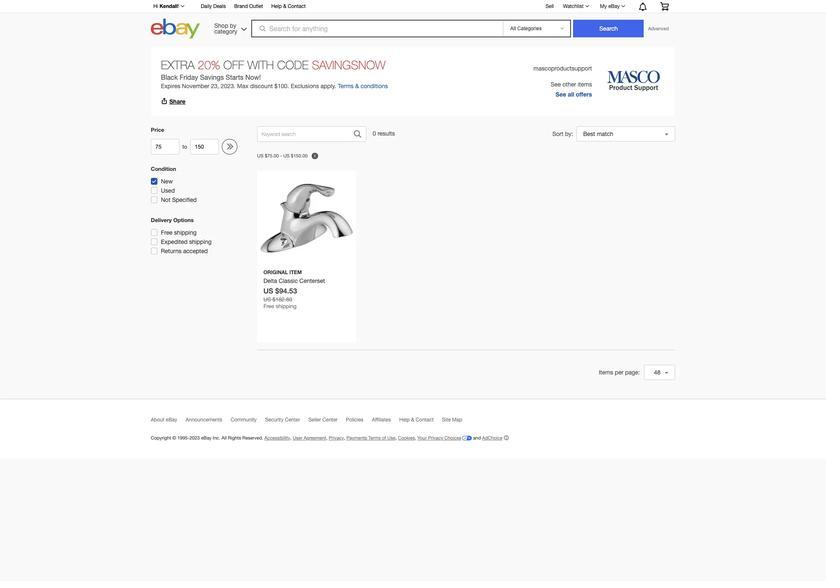 Task type: vqa. For each thing, say whether or not it's contained in the screenshot.
the topmost Scooter
no



Task type: locate. For each thing, give the bounding box(es) containing it.
watchlist link
[[559, 1, 593, 11]]

accessibility
[[265, 436, 290, 441]]

0 vertical spatial help & contact
[[271, 3, 306, 9]]

with
[[248, 58, 274, 72]]

& up cookies link
[[411, 417, 415, 423]]

privacy
[[329, 436, 344, 441], [428, 436, 443, 441]]

& left conditions
[[355, 83, 359, 90]]

shipping inside us $94.53 us $182.80 free shipping
[[276, 304, 297, 310]]

1 vertical spatial &
[[355, 83, 359, 90]]

0 vertical spatial free
[[161, 230, 173, 236]]

1 vertical spatial free
[[264, 304, 274, 310]]

ebay left inc.
[[201, 436, 212, 441]]

terms & conditions link
[[338, 83, 388, 90]]

terms left of
[[369, 436, 381, 441]]

mascoproductsupport
[[534, 65, 592, 72]]

1 center from the left
[[285, 417, 300, 423]]

1 vertical spatial contact
[[416, 417, 434, 423]]

,
[[290, 436, 292, 441], [326, 436, 328, 441], [344, 436, 345, 441], [396, 436, 397, 441], [415, 436, 416, 441]]

0 vertical spatial contact
[[288, 3, 306, 9]]

contact right outlet
[[288, 3, 306, 9]]

policies
[[346, 417, 364, 423]]

all
[[568, 91, 575, 98]]

announcements
[[186, 417, 222, 423]]

1 horizontal spatial help & contact link
[[400, 417, 442, 427]]

offers
[[576, 91, 592, 98]]

None submit
[[574, 20, 644, 37]]

0
[[373, 130, 376, 137]]

1 vertical spatial help & contact
[[400, 417, 434, 423]]

2 vertical spatial ebay
[[201, 436, 212, 441]]

ebay right my at the top right of page
[[609, 3, 620, 9]]

help & contact up your
[[400, 417, 434, 423]]

deals
[[213, 3, 226, 9]]

hi
[[153, 3, 158, 9]]

, left your
[[415, 436, 416, 441]]

0 horizontal spatial help
[[271, 3, 282, 9]]

shop by category banner
[[149, 0, 676, 41]]

free down $182.80
[[264, 304, 274, 310]]

help & contact right outlet
[[271, 3, 306, 9]]

help & contact link right outlet
[[271, 2, 306, 11]]

help & contact inside the account navigation
[[271, 3, 306, 9]]

0 vertical spatial help
[[271, 3, 282, 9]]

my
[[600, 3, 607, 9]]

other
[[563, 81, 577, 88]]

help & contact for the help & contact link to the bottom
[[400, 417, 434, 423]]

us up $182.80
[[264, 287, 273, 296]]

privacy down seller center link
[[329, 436, 344, 441]]

, left cookies link
[[396, 436, 397, 441]]

help & contact link up your
[[400, 417, 442, 427]]

help up cookies link
[[400, 417, 410, 423]]

best
[[584, 131, 596, 137]]

use
[[388, 436, 396, 441]]

-
[[280, 153, 282, 159]]

free
[[161, 230, 173, 236], [264, 304, 274, 310]]

off
[[223, 58, 244, 72]]

free inside us $94.53 us $182.80 free shipping
[[264, 304, 274, 310]]

help right outlet
[[271, 3, 282, 9]]

user agreement link
[[293, 436, 326, 441]]

friday
[[180, 74, 198, 81]]

exclusions
[[291, 83, 319, 90]]

new
[[161, 178, 173, 185]]

Enter minimum price field
[[151, 139, 180, 155]]

see all offers link
[[556, 89, 592, 99]]

1 horizontal spatial help
[[400, 417, 410, 423]]

0 horizontal spatial help & contact
[[271, 3, 306, 9]]

choices
[[445, 436, 462, 441]]

apply.
[[321, 83, 336, 90]]

to
[[182, 144, 187, 150]]

2 vertical spatial &
[[411, 417, 415, 423]]

Search for anything text field
[[253, 21, 502, 37]]

2 center from the left
[[323, 417, 338, 423]]

free inside "free shipping expedited shipping returns accepted"
[[161, 230, 173, 236]]

site map
[[442, 417, 463, 423]]

2 privacy from the left
[[428, 436, 443, 441]]

payments terms of use link
[[347, 436, 396, 441]]

shipping
[[174, 230, 197, 236], [189, 239, 212, 246], [276, 304, 297, 310]]

0 horizontal spatial &
[[283, 3, 287, 9]]

$100.
[[275, 83, 289, 90]]

help & contact link
[[271, 2, 306, 11], [400, 417, 442, 427]]

see left all
[[556, 91, 567, 98]]

delivery
[[151, 217, 172, 224]]

chevron right image
[[226, 143, 232, 151]]

not
[[161, 197, 171, 204]]

condition
[[151, 166, 176, 172]]

extra 20% off with code savingsnow black friday savings starts now! expires november 23, 2023. max discount $100. exclusions apply. terms & conditions
[[161, 58, 388, 90]]

your shopping cart image
[[660, 2, 670, 11]]

1 horizontal spatial free
[[264, 304, 274, 310]]

1 vertical spatial see
[[556, 91, 567, 98]]

starts
[[226, 74, 244, 81]]

0 horizontal spatial ebay
[[166, 417, 177, 423]]

1 privacy from the left
[[329, 436, 344, 441]]

savingsnow
[[312, 58, 386, 72]]

& inside the account navigation
[[283, 3, 287, 9]]

0 vertical spatial ebay
[[609, 3, 620, 9]]

and
[[473, 436, 481, 441]]

!
[[178, 3, 179, 9]]

ebay inside "link"
[[609, 3, 620, 9]]

payments
[[347, 436, 367, 441]]

1 horizontal spatial center
[[323, 417, 338, 423]]

shop by category
[[214, 22, 237, 35]]

sell link
[[542, 3, 558, 9]]

privacy right your
[[428, 436, 443, 441]]

23,
[[211, 83, 219, 90]]

center right security on the bottom left of the page
[[285, 417, 300, 423]]

shipping down options
[[174, 230, 197, 236]]

advanced
[[649, 26, 669, 31]]

0 vertical spatial terms
[[338, 83, 354, 90]]

see other items link
[[551, 80, 592, 89]]

0 horizontal spatial terms
[[338, 83, 354, 90]]

sort by:
[[553, 131, 574, 137]]

account navigation
[[149, 0, 676, 13]]

max
[[237, 83, 249, 90]]

, left payments
[[344, 436, 345, 441]]

contact up your
[[416, 417, 434, 423]]

november
[[182, 83, 209, 90]]

announcements link
[[186, 417, 231, 427]]

2 horizontal spatial ebay
[[609, 3, 620, 9]]

delivery options
[[151, 217, 194, 224]]

security center
[[265, 417, 300, 423]]

mascoproductsupport profile image image
[[603, 50, 666, 113]]

seller center
[[309, 417, 338, 423]]

1 , from the left
[[290, 436, 292, 441]]

2 , from the left
[[326, 436, 328, 441]]

now!
[[246, 74, 261, 81]]

terms right apply.
[[338, 83, 354, 90]]

, left privacy link
[[326, 436, 328, 441]]

shipping down $182.80
[[276, 304, 297, 310]]

ebay for my ebay
[[609, 3, 620, 9]]

us left $75.00
[[257, 153, 264, 159]]

black
[[161, 74, 178, 81]]

0 vertical spatial help & contact link
[[271, 2, 306, 11]]

see left other
[[551, 81, 561, 88]]

ebay right about
[[166, 417, 177, 423]]

free up the expedited
[[161, 230, 173, 236]]

sell
[[546, 3, 554, 9]]

0 vertical spatial &
[[283, 3, 287, 9]]

my ebay link
[[596, 1, 629, 11]]

help inside the account navigation
[[271, 3, 282, 9]]

1 vertical spatial ebay
[[166, 417, 177, 423]]

items per page:
[[599, 370, 640, 376]]

0 horizontal spatial privacy
[[329, 436, 344, 441]]

, left user
[[290, 436, 292, 441]]

shipping up accepted
[[189, 239, 212, 246]]

specified
[[172, 197, 197, 204]]

center inside seller center link
[[323, 417, 338, 423]]

0 horizontal spatial contact
[[288, 3, 306, 9]]

1 horizontal spatial privacy
[[428, 436, 443, 441]]

0 horizontal spatial free
[[161, 230, 173, 236]]

1 horizontal spatial &
[[355, 83, 359, 90]]

center inside security center link
[[285, 417, 300, 423]]

adchoice link
[[483, 436, 509, 441]]

1 vertical spatial terms
[[369, 436, 381, 441]]

& right outlet
[[283, 3, 287, 9]]

1 horizontal spatial help & contact
[[400, 417, 434, 423]]

center right "seller"
[[323, 417, 338, 423]]

2 vertical spatial shipping
[[276, 304, 297, 310]]

5 , from the left
[[415, 436, 416, 441]]

watchlist
[[563, 3, 584, 9]]

0 horizontal spatial center
[[285, 417, 300, 423]]



Task type: describe. For each thing, give the bounding box(es) containing it.
shop by category button
[[211, 19, 249, 37]]

0 horizontal spatial help & contact link
[[271, 2, 306, 11]]

by:
[[565, 131, 574, 137]]

original item
[[264, 270, 302, 276]]

page:
[[626, 370, 640, 376]]

$182.80
[[273, 297, 292, 303]]

20%
[[198, 58, 220, 72]]

conditions
[[361, 83, 388, 90]]

about ebay link
[[151, 417, 186, 427]]

48
[[654, 370, 661, 376]]

Keyword search text field
[[258, 127, 349, 142]]

2023
[[190, 436, 200, 441]]

item
[[290, 270, 302, 276]]

$75.00
[[265, 153, 279, 159]]

items
[[578, 81, 592, 88]]

$94.53
[[275, 287, 297, 296]]

x
[[314, 153, 316, 159]]

cookies link
[[398, 436, 415, 441]]

your privacy choices link
[[418, 436, 472, 441]]

security
[[265, 417, 284, 423]]

best match button
[[577, 127, 676, 142]]

inc.
[[213, 436, 220, 441]]

seller
[[309, 417, 321, 423]]

expires
[[161, 83, 180, 90]]

kendall
[[160, 3, 178, 9]]

shop
[[214, 22, 228, 29]]

1 horizontal spatial terms
[[369, 436, 381, 441]]

outlet
[[249, 3, 263, 9]]

1 vertical spatial shipping
[[189, 239, 212, 246]]

48 button
[[645, 365, 676, 380]]

hi kendall !
[[153, 3, 179, 9]]

chevron right image
[[228, 143, 235, 151]]

center for security center
[[285, 417, 300, 423]]

about ebay
[[151, 417, 177, 423]]

daily
[[201, 3, 212, 9]]

share button
[[161, 98, 186, 105]]

price
[[151, 127, 164, 133]]

all
[[222, 436, 227, 441]]

brand outlet link
[[234, 2, 263, 11]]

1 horizontal spatial ebay
[[201, 436, 212, 441]]

savings
[[200, 74, 224, 81]]

free shipping expedited shipping returns accepted
[[161, 230, 212, 255]]

affiliates link
[[372, 417, 400, 427]]

Enter maximum price field
[[190, 139, 219, 155]]

options
[[173, 217, 194, 224]]

rights
[[228, 436, 241, 441]]

& inside extra 20% off with code savingsnow black friday savings starts now! expires november 23, 2023. max discount $100. exclusions apply. terms & conditions
[[355, 83, 359, 90]]

site
[[442, 417, 451, 423]]

sort
[[553, 131, 564, 137]]

accepted
[[183, 248, 208, 255]]

agreement
[[304, 436, 326, 441]]

us left $182.80
[[264, 297, 271, 303]]

seller center link
[[309, 417, 346, 427]]

returns
[[161, 248, 182, 255]]

$150.00
[[291, 153, 308, 159]]

items
[[599, 370, 614, 376]]

map
[[452, 417, 463, 423]]

site map link
[[442, 417, 471, 427]]

0 vertical spatial see
[[551, 81, 561, 88]]

results
[[378, 130, 395, 137]]

1 vertical spatial help
[[400, 417, 410, 423]]

new used not specified
[[161, 178, 197, 204]]

original
[[264, 270, 288, 276]]

none submit inside shop by category banner
[[574, 20, 644, 37]]

accessibility link
[[265, 436, 290, 441]]

2023.
[[221, 83, 236, 90]]

help & contact for left the help & contact link
[[271, 3, 306, 9]]

my ebay
[[600, 3, 620, 9]]

user
[[293, 436, 303, 441]]

copyright
[[151, 436, 171, 441]]

center for seller center
[[323, 417, 338, 423]]

3 , from the left
[[344, 436, 345, 441]]

by
[[230, 22, 236, 29]]

1 vertical spatial help & contact link
[[400, 417, 442, 427]]

2 horizontal spatial &
[[411, 417, 415, 423]]

community link
[[231, 417, 265, 427]]

1 horizontal spatial contact
[[416, 417, 434, 423]]

extra
[[161, 58, 195, 72]]

used
[[161, 188, 175, 194]]

daily deals
[[201, 3, 226, 9]]

per
[[615, 370, 624, 376]]

us $94.53 us $182.80 free shipping
[[264, 287, 297, 310]]

us right the -
[[283, 153, 290, 159]]

code
[[277, 58, 309, 72]]

affiliates
[[372, 417, 391, 423]]

adchoice
[[483, 436, 503, 441]]

x link
[[312, 153, 318, 159]]

0 vertical spatial shipping
[[174, 230, 197, 236]]

terms inside extra 20% off with code savingsnow black friday savings starts now! expires november 23, 2023. max discount $100. exclusions apply. terms & conditions
[[338, 83, 354, 90]]

community
[[231, 417, 257, 423]]

advanced link
[[644, 20, 674, 37]]

us $75.00 - us $150.00
[[257, 153, 308, 159]]

best match
[[584, 131, 614, 137]]

4 , from the left
[[396, 436, 397, 441]]

ebay for about ebay
[[166, 417, 177, 423]]

expedited
[[161, 239, 188, 246]]

contact inside the account navigation
[[288, 3, 306, 9]]

and adchoice
[[472, 436, 503, 441]]



